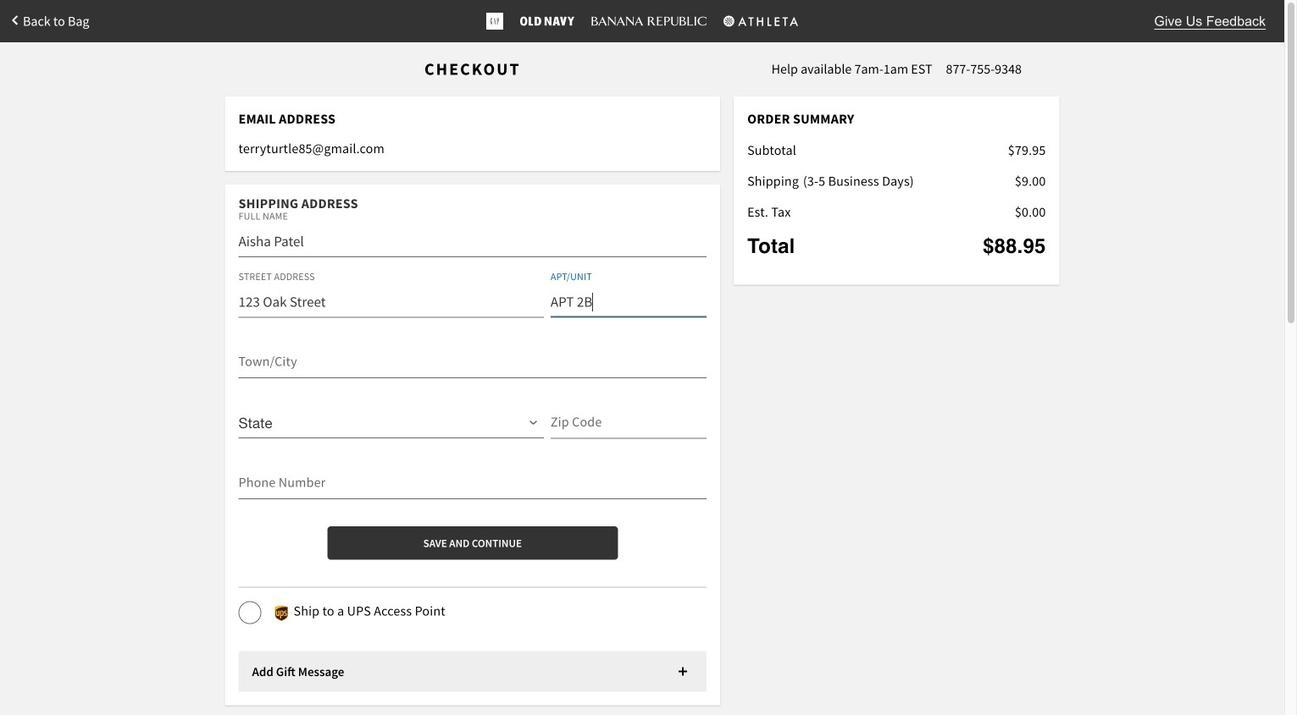 Task type: locate. For each thing, give the bounding box(es) containing it.
old navy logo image
[[520, 17, 574, 26]]

None text field
[[551, 288, 707, 318], [239, 348, 707, 379], [551, 409, 707, 439], [551, 288, 707, 318], [239, 348, 707, 379], [551, 409, 707, 439]]

None text field
[[239, 227, 707, 258], [239, 469, 707, 500], [239, 227, 707, 258], [239, 469, 707, 500]]

banner
[[0, 0, 1284, 42]]

gap logo image
[[486, 13, 503, 30]]

banana republic logo image
[[591, 17, 707, 26]]



Task type: vqa. For each thing, say whether or not it's contained in the screenshot.
Open My Account Menu image
no



Task type: describe. For each thing, give the bounding box(es) containing it.
Enter a location text field
[[239, 288, 544, 318]]

athleta logo image
[[724, 16, 798, 27]]

ups logo image
[[275, 606, 288, 622]]

back button image
[[12, 15, 23, 26]]



